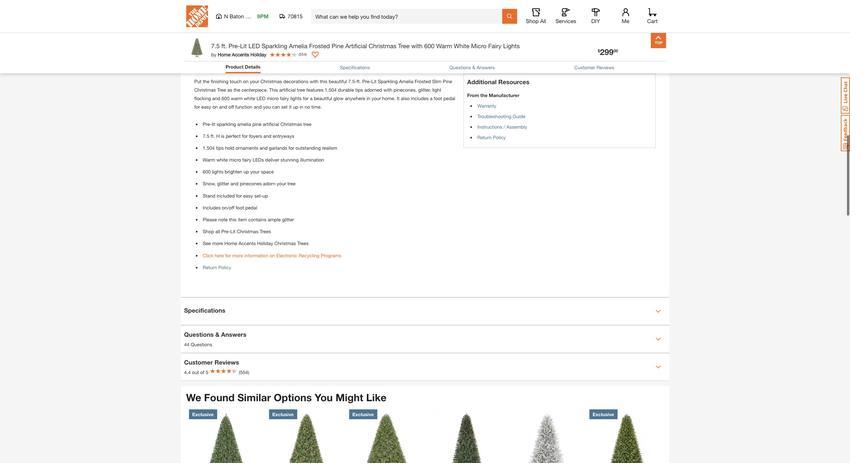 Task type: vqa. For each thing, say whether or not it's contained in the screenshot.
the right the '7.5'
yes



Task type: describe. For each thing, give the bounding box(es) containing it.
for left foyers
[[242, 133, 248, 139]]

fairy
[[488, 42, 502, 50]]

answers for questions & answers 44 questions
[[221, 331, 246, 338]]

00
[[614, 48, 618, 53]]

7.5 ft. pre-lit led wesley pine artificial christmas tree with 550 color changing mini lights image
[[189, 410, 264, 463]]

as
[[227, 87, 232, 93]]

1 horizontal spatial on
[[243, 78, 249, 84]]

7.5 ft. h is perfect for foyers and entryways
[[203, 133, 294, 139]]

questions & answers 44 questions
[[184, 331, 246, 347]]

& for questions & answers
[[472, 64, 475, 70]]

item
[[238, 217, 247, 222]]

live chat image
[[841, 77, 850, 114]]

christmas right artificial
[[369, 42, 397, 50]]

baton
[[230, 13, 244, 19]]

snow, glitter and pinecones adorn your tree
[[203, 181, 296, 187]]

for right here
[[225, 252, 231, 258]]

0 horizontal spatial with
[[310, 78, 319, 84]]

0 vertical spatial in
[[367, 95, 370, 101]]

shop all pre-lit christmas trees
[[203, 229, 271, 234]]

product image image
[[186, 36, 208, 58]]

0 horizontal spatial return policy link
[[203, 264, 231, 270]]

click here for more information on electronic recycling programs link
[[203, 252, 341, 258]]

your up the centerpiece.
[[250, 78, 259, 84]]

0 vertical spatial customer reviews
[[575, 64, 614, 70]]

amelia
[[237, 121, 251, 127]]

outstanding
[[296, 145, 321, 151]]

0 horizontal spatial pedal
[[245, 205, 257, 210]]

lit inside put the finishing touch on your christmas decorations with this beautiful 7.5-ft. pre-lit sparkling amelia frosted slim pine christmas tree as the centerpiece. this artificial tree features 1,504 durable tips adorned with pinecones, glitter, light flocking and 600 warm white led micro fairy lights for a beautiful glow anywhere in your home. it also includes a foot pedal for easy on and off function and you can set it up in no time.
[[371, 78, 377, 84]]

1 vertical spatial return
[[203, 264, 217, 270]]

0 vertical spatial holiday
[[250, 51, 266, 57]]

1 a from the left
[[310, 95, 313, 101]]

artificial
[[345, 42, 367, 50]]

lit for trees
[[230, 229, 236, 234]]

2 horizontal spatial 600
[[424, 42, 435, 50]]

adorned
[[364, 87, 382, 93]]

0 horizontal spatial more
[[212, 240, 223, 246]]

shop all button
[[525, 8, 547, 24]]

h
[[216, 133, 220, 139]]

realism
[[322, 145, 337, 151]]

adorn
[[263, 181, 276, 187]]

$
[[598, 48, 600, 53]]

caret image for customer reviews
[[656, 364, 661, 370]]

off
[[229, 104, 234, 110]]

7.5 ft. pre-lit led festive pine artificial christmas tree image
[[429, 410, 504, 463]]

led inside put the finishing touch on your christmas decorations with this beautiful 7.5-ft. pre-lit sparkling amelia frosted slim pine christmas tree as the centerpiece. this artificial tree features 1,504 durable tips adorned with pinecones, glitter, light flocking and 600 warm white led micro fairy lights for a beautiful glow anywhere in your home. it also includes a foot pedal for easy on and off function and you can set it up in no time.
[[257, 95, 266, 101]]

fairy inside put the finishing touch on your christmas decorations with this beautiful 7.5-ft. pre-lit sparkling amelia frosted slim pine christmas tree as the centerpiece. this artificial tree features 1,504 durable tips adorned with pinecones, glitter, light flocking and 600 warm white led micro fairy lights for a beautiful glow anywhere in your home. it also includes a foot pedal for easy on and off function and you can set it up in no time.
[[280, 95, 289, 101]]

hold
[[225, 145, 234, 151]]

additional
[[467, 78, 497, 85]]

ft. for 7.5 ft. pre-lit led sparkling amelia frosted pine artificial christmas tree with 600 warm white micro fairy lights
[[221, 42, 227, 50]]

0 vertical spatial tree
[[398, 42, 410, 50]]

pine
[[252, 121, 262, 127]]

snow,
[[203, 181, 216, 187]]

click
[[203, 252, 213, 258]]

similar
[[237, 391, 271, 404]]

cart
[[647, 18, 658, 24]]

christmas up 'this'
[[261, 78, 282, 84]]

7.5 ft. pre-lit led kenwood fraser flocked artificial christmas tree image
[[509, 410, 584, 463]]

pre- right all
[[221, 229, 230, 234]]

and left off
[[219, 104, 227, 110]]

deliver
[[265, 157, 279, 163]]

0 vertical spatial specifications
[[340, 64, 370, 70]]

lit
[[212, 121, 215, 127]]

7.5 ft. camden spruce pre-lit led artificial tree image
[[589, 410, 664, 463]]

and left the you
[[254, 104, 262, 110]]

and up stand included for easy set-up
[[231, 181, 239, 187]]

is
[[221, 133, 224, 139]]

for right the included
[[236, 193, 242, 198]]

7.5 ft. pre-lit led sparkling amelia frosted pine artificial christmas tree with 600 warm white micro fairy lights
[[211, 42, 520, 50]]

see
[[203, 240, 211, 246]]

2 horizontal spatial on
[[270, 252, 275, 258]]

0 vertical spatial amelia
[[289, 42, 308, 50]]

exclusive for 7.5 ft. aldon balsam fir pre-lit led artificial tree image
[[353, 412, 374, 417]]

product details
[[226, 64, 261, 70]]

1 horizontal spatial reviews
[[597, 64, 614, 70]]

the for put
[[203, 78, 210, 84]]

time.
[[311, 104, 322, 110]]

554
[[300, 52, 306, 56]]

stand
[[203, 193, 215, 198]]

0 horizontal spatial 600
[[203, 169, 211, 175]]

warm
[[231, 95, 243, 101]]

0 horizontal spatial fairy
[[242, 157, 251, 163]]

resources
[[498, 78, 530, 85]]

christmas down please note this item contains ample glitter on the left top
[[237, 229, 258, 234]]

0 horizontal spatial tips
[[216, 145, 224, 151]]

your down adorned
[[372, 95, 381, 101]]

1 vertical spatial home
[[224, 240, 237, 246]]

your down leds
[[250, 169, 260, 175]]

pre-lit sparkling amelia pine artificial christmas tree
[[203, 121, 312, 127]]

0 horizontal spatial on
[[213, 104, 218, 110]]

micro inside put the finishing touch on your christmas decorations with this beautiful 7.5-ft. pre-lit sparkling amelia frosted slim pine christmas tree as the centerpiece. this artificial tree features 1,504 durable tips adorned with pinecones, glitter, light flocking and 600 warm white led micro fairy lights for a beautiful glow anywhere in your home. it also includes a foot pedal for easy on and off function and you can set it up in no time.
[[267, 95, 279, 101]]

0 vertical spatial trees
[[260, 229, 271, 234]]

christmas up entryways on the top left of page
[[281, 121, 302, 127]]

7.5 for 7.5 ft. h is perfect for foyers and entryways
[[203, 133, 209, 139]]

all
[[540, 18, 546, 24]]

1 vertical spatial accents
[[239, 240, 256, 246]]

0 horizontal spatial specifications
[[184, 307, 225, 314]]

0 vertical spatial sparkling
[[262, 42, 287, 50]]

70815 button
[[280, 13, 303, 20]]

brighten
[[225, 169, 242, 175]]

set-
[[254, 193, 263, 198]]

me button
[[615, 8, 637, 24]]

ample
[[268, 217, 281, 222]]

0 vertical spatial led
[[249, 42, 260, 50]]

1 horizontal spatial more
[[232, 252, 243, 258]]

white
[[454, 42, 470, 50]]

electronic
[[276, 252, 297, 258]]

lit for sparkling
[[240, 42, 247, 50]]

7.5-
[[348, 78, 357, 84]]

1 vertical spatial beautiful
[[314, 95, 332, 101]]

micro
[[471, 42, 487, 50]]

0 horizontal spatial lights
[[212, 169, 223, 175]]

sparkling inside put the finishing touch on your christmas decorations with this beautiful 7.5-ft. pre-lit sparkling amelia frosted slim pine christmas tree as the centerpiece. this artificial tree features 1,504 durable tips adorned with pinecones, glitter, light flocking and 600 warm white led micro fairy lights for a beautiful glow anywhere in your home. it also includes a foot pedal for easy on and off function and you can set it up in no time.
[[378, 78, 398, 84]]

rouge
[[246, 13, 262, 19]]

0 horizontal spatial reviews
[[215, 359, 239, 366]]

you
[[263, 104, 271, 110]]

1 vertical spatial easy
[[243, 193, 253, 198]]

perfect
[[226, 133, 241, 139]]

slim
[[432, 78, 442, 84]]

assembly
[[507, 124, 527, 130]]

includes
[[203, 205, 221, 210]]

your right adorn
[[277, 181, 286, 187]]

lights
[[503, 42, 520, 50]]

includes
[[411, 95, 429, 101]]

2 vertical spatial with
[[384, 87, 392, 93]]

44
[[184, 342, 189, 347]]

questions for questions & answers 44 questions
[[184, 331, 214, 338]]

by home accents holiday
[[211, 51, 266, 57]]

all
[[215, 229, 220, 234]]

stand included for easy set-up
[[203, 193, 268, 198]]

out
[[192, 369, 199, 375]]

0 horizontal spatial customer
[[184, 359, 213, 366]]

70815
[[288, 13, 303, 19]]

0 vertical spatial beautiful
[[329, 78, 347, 84]]

0 horizontal spatial foot
[[236, 205, 244, 210]]

can
[[272, 104, 280, 110]]

and right flocking
[[212, 95, 220, 101]]

policy for the right return policy link
[[493, 134, 506, 140]]

ornaments
[[236, 145, 258, 151]]

(
[[299, 52, 300, 56]]

1 horizontal spatial return policy
[[478, 134, 506, 140]]

information
[[244, 252, 268, 258]]

1 horizontal spatial return policy link
[[478, 134, 506, 140]]

$ 299 00
[[598, 47, 618, 57]]

for up no
[[303, 95, 309, 101]]

this
[[269, 87, 278, 93]]

set
[[281, 104, 288, 110]]

home accents holiday christmas trees link
[[224, 240, 309, 246]]

5
[[206, 369, 208, 375]]

feedback link image
[[841, 115, 850, 151]]

0 vertical spatial glitter
[[217, 181, 229, 187]]

tree inside put the finishing touch on your christmas decorations with this beautiful 7.5-ft. pre-lit sparkling amelia frosted slim pine christmas tree as the centerpiece. this artificial tree features 1,504 durable tips adorned with pinecones, glitter, light flocking and 600 warm white led micro fairy lights for a beautiful glow anywhere in your home. it also includes a foot pedal for easy on and off function and you can set it up in no time.
[[297, 87, 305, 93]]

ft. inside put the finishing touch on your christmas decorations with this beautiful 7.5-ft. pre-lit sparkling amelia frosted slim pine christmas tree as the centerpiece. this artificial tree features 1,504 durable tips adorned with pinecones, glitter, light flocking and 600 warm white led micro fairy lights for a beautiful glow anywhere in your home. it also includes a foot pedal for easy on and off function and you can set it up in no time.
[[357, 78, 361, 84]]

1 vertical spatial white
[[217, 157, 228, 163]]

by
[[211, 51, 217, 57]]

0 horizontal spatial artificial
[[263, 121, 279, 127]]

0 horizontal spatial pine
[[332, 42, 344, 50]]

1 vertical spatial up
[[244, 169, 249, 175]]

1 vertical spatial customer reviews
[[184, 359, 239, 366]]

cart link
[[645, 8, 660, 24]]

details
[[245, 64, 261, 70]]

1 vertical spatial in
[[300, 104, 303, 110]]

0 vertical spatial customer
[[575, 64, 595, 70]]

frosted inside put the finishing touch on your christmas decorations with this beautiful 7.5-ft. pre-lit sparkling amelia frosted slim pine christmas tree as the centerpiece. this artificial tree features 1,504 durable tips adorned with pinecones, glitter, light flocking and 600 warm white led micro fairy lights for a beautiful glow anywhere in your home. it also includes a foot pedal for easy on and off function and you can set it up in no time.
[[415, 78, 431, 84]]

display image
[[312, 52, 319, 58]]

function
[[235, 104, 253, 110]]

tree inside put the finishing touch on your christmas decorations with this beautiful 7.5-ft. pre-lit sparkling amelia frosted slim pine christmas tree as the centerpiece. this artificial tree features 1,504 durable tips adorned with pinecones, glitter, light flocking and 600 warm white led micro fairy lights for a beautiful glow anywhere in your home. it also includes a foot pedal for easy on and off function and you can set it up in no time.
[[217, 87, 226, 93]]

christmas up electronic
[[274, 240, 296, 246]]

and up warm white micro fairy leds deliver stunning illumination at the top left
[[260, 145, 268, 151]]

1 vertical spatial warm
[[203, 157, 215, 163]]

we
[[186, 391, 201, 404]]

1 vertical spatial tree
[[303, 121, 312, 127]]

the home depot logo image
[[186, 5, 208, 27]]

2 vertical spatial up
[[263, 193, 268, 198]]

services button
[[555, 8, 577, 24]]

contains
[[248, 217, 266, 222]]

0 vertical spatial warm
[[436, 42, 452, 50]]



Task type: locate. For each thing, give the bounding box(es) containing it.
0 vertical spatial return policy link
[[478, 134, 506, 140]]

this left item
[[229, 217, 237, 222]]

micro up the brighten
[[229, 157, 241, 163]]

return policy
[[478, 134, 506, 140], [203, 264, 231, 270]]

holiday up click here for more information on electronic recycling programs link
[[257, 240, 273, 246]]

and right foyers
[[263, 133, 271, 139]]

home.
[[382, 95, 396, 101]]

pedal left from
[[444, 95, 455, 101]]

4.4
[[184, 369, 191, 375]]

0 vertical spatial 7.5
[[211, 42, 220, 50]]

299
[[600, 47, 614, 57]]

accents down pre-lit christmas trees link
[[239, 240, 256, 246]]

return down click
[[203, 264, 217, 270]]

the right put
[[203, 78, 210, 84]]

0 vertical spatial white
[[244, 95, 255, 101]]

What can we help you find today? search field
[[316, 9, 502, 23]]

tree right adorn
[[287, 181, 296, 187]]

pedal inside put the finishing touch on your christmas decorations with this beautiful 7.5-ft. pre-lit sparkling amelia frosted slim pine christmas tree as the centerpiece. this artificial tree features 1,504 durable tips adorned with pinecones, glitter, light flocking and 600 warm white led micro fairy lights for a beautiful glow anywhere in your home. it also includes a foot pedal for easy on and off function and you can set it up in no time.
[[444, 95, 455, 101]]

easy down flocking
[[201, 104, 211, 110]]

1 horizontal spatial specifications
[[340, 64, 370, 70]]

1 horizontal spatial this
[[320, 78, 328, 84]]

questions down white
[[450, 64, 471, 70]]

0 vertical spatial foot
[[434, 95, 442, 101]]

1 horizontal spatial return
[[478, 134, 492, 140]]

4 exclusive from the left
[[593, 412, 614, 417]]

instructions / assembly link
[[478, 124, 527, 130]]

tips
[[355, 87, 363, 93], [216, 145, 224, 151]]

led
[[249, 42, 260, 50], [257, 95, 266, 101]]

space
[[261, 169, 274, 175]]

pedal up please note this item contains ample glitter on the left top
[[245, 205, 257, 210]]

options
[[274, 391, 312, 404]]

artificial inside put the finishing touch on your christmas decorations with this beautiful 7.5-ft. pre-lit sparkling amelia frosted slim pine christmas tree as the centerpiece. this artificial tree features 1,504 durable tips adorned with pinecones, glitter, light flocking and 600 warm white led micro fairy lights for a beautiful glow anywhere in your home. it also includes a foot pedal for easy on and off function and you can set it up in no time.
[[279, 87, 296, 93]]

600 down as on the top left of the page
[[222, 95, 230, 101]]

0 vertical spatial artificial
[[279, 87, 296, 93]]

on/off
[[222, 205, 234, 210]]

warranty link
[[478, 103, 497, 109]]

diy
[[592, 18, 600, 24]]

1,504 inside put the finishing touch on your christmas decorations with this beautiful 7.5-ft. pre-lit sparkling amelia frosted slim pine christmas tree as the centerpiece. this artificial tree features 1,504 durable tips adorned with pinecones, glitter, light flocking and 600 warm white led micro fairy lights for a beautiful glow anywhere in your home. it also includes a foot pedal for easy on and off function and you can set it up in no time.
[[325, 87, 337, 93]]

0 vertical spatial reviews
[[597, 64, 614, 70]]

the right from
[[480, 92, 488, 98]]

policy down here
[[218, 264, 231, 270]]

specifications button
[[340, 64, 370, 71], [340, 64, 370, 71], [181, 298, 670, 325]]

a down light
[[430, 95, 433, 101]]

1 horizontal spatial lights
[[290, 95, 302, 101]]

shop inside 'button'
[[526, 18, 539, 24]]

1 caret image from the top
[[656, 309, 661, 314]]

0 horizontal spatial return policy
[[203, 264, 231, 270]]

7.5 for 7.5 ft. pre-lit led sparkling amelia frosted pine artificial christmas tree with 600 warm white micro fairy lights
[[211, 42, 220, 50]]

0 horizontal spatial 1,504
[[203, 145, 215, 151]]

a
[[310, 95, 313, 101], [430, 95, 433, 101]]

reviews up (554)
[[215, 359, 239, 366]]

foot inside put the finishing touch on your christmas decorations with this beautiful 7.5-ft. pre-lit sparkling amelia frosted slim pine christmas tree as the centerpiece. this artificial tree features 1,504 durable tips adorned with pinecones, glitter, light flocking and 600 warm white led micro fairy lights for a beautiful glow anywhere in your home. it also includes a foot pedal for easy on and off function and you can set it up in no time.
[[434, 95, 442, 101]]

up inside put the finishing touch on your christmas decorations with this beautiful 7.5-ft. pre-lit sparkling amelia frosted slim pine christmas tree as the centerpiece. this artificial tree features 1,504 durable tips adorned with pinecones, glitter, light flocking and 600 warm white led micro fairy lights for a beautiful glow anywhere in your home. it also includes a foot pedal for easy on and off function and you can set it up in no time.
[[293, 104, 298, 110]]

pre- up by home accents holiday
[[229, 42, 240, 50]]

sparkling up adorned
[[378, 78, 398, 84]]

also
[[401, 95, 410, 101]]

ft. up anywhere
[[357, 78, 361, 84]]

led up by home accents holiday
[[249, 42, 260, 50]]

white down the centerpiece.
[[244, 95, 255, 101]]

recycling
[[299, 252, 320, 258]]

1 horizontal spatial easy
[[243, 193, 253, 198]]

0 horizontal spatial return
[[203, 264, 217, 270]]

1 horizontal spatial pine
[[443, 78, 452, 84]]

for down flocking
[[194, 104, 200, 110]]

amelia up (
[[289, 42, 308, 50]]

2 horizontal spatial lit
[[371, 78, 377, 84]]

1 horizontal spatial frosted
[[415, 78, 431, 84]]

up down adorn
[[263, 193, 268, 198]]

1 horizontal spatial in
[[367, 95, 370, 101]]

troubleshooting
[[478, 113, 512, 119]]

3 caret image from the top
[[656, 364, 661, 370]]

stunning
[[281, 157, 299, 163]]

click here for more information on electronic recycling programs
[[203, 252, 341, 258]]

fairy up set
[[280, 95, 289, 101]]

1 vertical spatial glitter
[[282, 217, 294, 222]]

on down home accents holiday christmas trees link
[[270, 252, 275, 258]]

specifications
[[340, 64, 370, 70], [184, 307, 225, 314]]

it
[[397, 95, 400, 101]]

pre- up adorned
[[362, 78, 371, 84]]

0 vertical spatial this
[[320, 78, 328, 84]]

0 vertical spatial more
[[212, 240, 223, 246]]

see more home accents holiday christmas trees
[[203, 240, 309, 246]]

the for from
[[480, 92, 488, 98]]

easy
[[201, 104, 211, 110], [243, 193, 253, 198]]

pedal
[[444, 95, 455, 101], [245, 205, 257, 210]]

illumination
[[300, 157, 324, 163]]

1 vertical spatial pine
[[443, 78, 452, 84]]

0 vertical spatial tree
[[297, 87, 305, 93]]

0 vertical spatial on
[[243, 78, 249, 84]]

artificial down decorations
[[279, 87, 296, 93]]

exclusive for 7.5 ft. camden spruce pre-lit led artificial tree image at right
[[593, 412, 614, 417]]

tree down what can we help you find today? search field
[[398, 42, 410, 50]]

christmas
[[369, 42, 397, 50], [261, 78, 282, 84], [194, 87, 216, 93], [281, 121, 302, 127], [237, 229, 258, 234], [274, 240, 296, 246]]

1 horizontal spatial artificial
[[279, 87, 296, 93]]

answers for questions & answers
[[477, 64, 495, 70]]

0 horizontal spatial a
[[310, 95, 313, 101]]

1 vertical spatial lit
[[371, 78, 377, 84]]

trees up home accents holiday christmas trees link
[[260, 229, 271, 234]]

1,504 up 'glow'
[[325, 87, 337, 93]]

of
[[200, 369, 204, 375]]

4.4 out of 5
[[184, 369, 208, 375]]

more right see
[[212, 240, 223, 246]]

up
[[293, 104, 298, 110], [244, 169, 249, 175], [263, 193, 268, 198]]

policy
[[493, 134, 506, 140], [218, 264, 231, 270]]

2 horizontal spatial with
[[411, 42, 423, 50]]

1 vertical spatial this
[[229, 217, 237, 222]]

tree
[[398, 42, 410, 50], [217, 87, 226, 93]]

this up "features"
[[320, 78, 328, 84]]

0 vertical spatial policy
[[493, 134, 506, 140]]

2 vertical spatial on
[[270, 252, 275, 258]]

customer reviews button
[[575, 64, 614, 71], [575, 64, 614, 71]]

7.5 left h
[[203, 133, 209, 139]]

)
[[306, 52, 307, 56]]

diy button
[[585, 8, 607, 24]]

a down "features"
[[310, 95, 313, 101]]

answers
[[477, 64, 495, 70], [221, 331, 246, 338]]

0 horizontal spatial frosted
[[309, 42, 330, 50]]

(554)
[[239, 369, 249, 375]]

with up "features"
[[310, 78, 319, 84]]

tree down decorations
[[297, 87, 305, 93]]

0 horizontal spatial answers
[[221, 331, 246, 338]]

1 horizontal spatial shop
[[526, 18, 539, 24]]

top button
[[651, 33, 666, 48]]

lit right all
[[230, 229, 236, 234]]

0 vertical spatial return policy
[[478, 134, 506, 140]]

1 vertical spatial holiday
[[257, 240, 273, 246]]

1 vertical spatial foot
[[236, 205, 244, 210]]

caret image
[[656, 309, 661, 314], [656, 336, 661, 342], [656, 364, 661, 370]]

foot down light
[[434, 95, 442, 101]]

tree down no
[[303, 121, 312, 127]]

2 vertical spatial caret image
[[656, 364, 661, 370]]

in down adorned
[[367, 95, 370, 101]]

1 horizontal spatial micro
[[267, 95, 279, 101]]

pine left artificial
[[332, 42, 344, 50]]

1 vertical spatial 7.5
[[203, 133, 209, 139]]

0 horizontal spatial this
[[229, 217, 237, 222]]

questions right 44
[[191, 342, 212, 347]]

0 vertical spatial shop
[[526, 18, 539, 24]]

2 vertical spatial tree
[[287, 181, 296, 187]]

with up home.
[[384, 87, 392, 93]]

durable
[[338, 87, 354, 93]]

2 horizontal spatial up
[[293, 104, 298, 110]]

1 vertical spatial reviews
[[215, 359, 239, 366]]

ft. up by home accents holiday
[[221, 42, 227, 50]]

1 horizontal spatial tips
[[355, 87, 363, 93]]

for up the stunning
[[289, 145, 294, 151]]

foot
[[434, 95, 442, 101], [236, 205, 244, 210]]

troubleshooting guide link
[[478, 113, 526, 119]]

beautiful up time.
[[314, 95, 332, 101]]

0 vertical spatial answers
[[477, 64, 495, 70]]

warm left white
[[436, 42, 452, 50]]

white inside put the finishing touch on your christmas decorations with this beautiful 7.5-ft. pre-lit sparkling amelia frosted slim pine christmas tree as the centerpiece. this artificial tree features 1,504 durable tips adorned with pinecones, glitter, light flocking and 600 warm white led micro fairy lights for a beautiful glow anywhere in your home. it also includes a foot pedal for easy on and off function and you can set it up in no time.
[[244, 95, 255, 101]]

600 inside put the finishing touch on your christmas decorations with this beautiful 7.5-ft. pre-lit sparkling amelia frosted slim pine christmas tree as the centerpiece. this artificial tree features 1,504 durable tips adorned with pinecones, glitter, light flocking and 600 warm white led micro fairy lights for a beautiful glow anywhere in your home. it also includes a foot pedal for easy on and off function and you can set it up in no time.
[[222, 95, 230, 101]]

on left off
[[213, 104, 218, 110]]

1 horizontal spatial the
[[234, 87, 240, 93]]

decorations
[[283, 78, 309, 84]]

0 vertical spatial micro
[[267, 95, 279, 101]]

flocking
[[194, 95, 211, 101]]

pre- inside put the finishing touch on your christmas decorations with this beautiful 7.5-ft. pre-lit sparkling amelia frosted slim pine christmas tree as the centerpiece. this artificial tree features 1,504 durable tips adorned with pinecones, glitter, light flocking and 600 warm white led micro fairy lights for a beautiful glow anywhere in your home. it also includes a foot pedal for easy on and off function and you can set it up in no time.
[[362, 78, 371, 84]]

1 vertical spatial fairy
[[242, 157, 251, 163]]

pinecones,
[[394, 87, 417, 93]]

1 horizontal spatial a
[[430, 95, 433, 101]]

1 vertical spatial on
[[213, 104, 218, 110]]

0 vertical spatial home
[[218, 51, 231, 57]]

pine inside put the finishing touch on your christmas decorations with this beautiful 7.5-ft. pre-lit sparkling amelia frosted slim pine christmas tree as the centerpiece. this artificial tree features 1,504 durable tips adorned with pinecones, glitter, light flocking and 600 warm white led micro fairy lights for a beautiful glow anywhere in your home. it also includes a foot pedal for easy on and off function and you can set it up in no time.
[[443, 78, 452, 84]]

return policy down instructions
[[478, 134, 506, 140]]

lit up adorned
[[371, 78, 377, 84]]

1,504 tips hold ornaments and garlands for outstanding realism
[[203, 145, 337, 151]]

on right touch
[[243, 78, 249, 84]]

foot right on/off
[[236, 205, 244, 210]]

no
[[305, 104, 310, 110]]

pine right slim
[[443, 78, 452, 84]]

0 vertical spatial accents
[[232, 51, 249, 57]]

amelia up pinecones,
[[399, 78, 414, 84]]

shop for shop all pre-lit christmas trees
[[203, 229, 214, 234]]

customer reviews down $
[[575, 64, 614, 70]]

0 vertical spatial pedal
[[444, 95, 455, 101]]

easy inside put the finishing touch on your christmas decorations with this beautiful 7.5-ft. pre-lit sparkling amelia frosted slim pine christmas tree as the centerpiece. this artificial tree features 1,504 durable tips adorned with pinecones, glitter, light flocking and 600 warm white led micro fairy lights for a beautiful glow anywhere in your home. it also includes a foot pedal for easy on and off function and you can set it up in no time.
[[201, 104, 211, 110]]

7.5
[[211, 42, 220, 50], [203, 133, 209, 139]]

0 horizontal spatial shop
[[203, 229, 214, 234]]

0 vertical spatial frosted
[[309, 42, 330, 50]]

amelia inside put the finishing touch on your christmas decorations with this beautiful 7.5-ft. pre-lit sparkling amelia frosted slim pine christmas tree as the centerpiece. this artificial tree features 1,504 durable tips adorned with pinecones, glitter, light flocking and 600 warm white led micro fairy lights for a beautiful glow anywhere in your home. it also includes a foot pedal for easy on and off function and you can set it up in no time.
[[399, 78, 414, 84]]

features
[[306, 87, 324, 93]]

lights inside put the finishing touch on your christmas decorations with this beautiful 7.5-ft. pre-lit sparkling amelia frosted slim pine christmas tree as the centerpiece. this artificial tree features 1,504 durable tips adorned with pinecones, glitter, light flocking and 600 warm white led micro fairy lights for a beautiful glow anywhere in your home. it also includes a foot pedal for easy on and off function and you can set it up in no time.
[[290, 95, 302, 101]]

glitter,
[[418, 87, 431, 93]]

frosted up display image in the top left of the page
[[309, 42, 330, 50]]

pre-
[[229, 42, 240, 50], [362, 78, 371, 84], [203, 121, 212, 127], [221, 229, 230, 234]]

troubleshooting guide
[[478, 113, 526, 119]]

1 vertical spatial micro
[[229, 157, 241, 163]]

included
[[217, 193, 235, 198]]

7.5 ft. aldon balsam fir pre-lit led artificial tree image
[[349, 410, 424, 463]]

0 vertical spatial questions
[[450, 64, 471, 70]]

1 horizontal spatial ft.
[[221, 42, 227, 50]]

please
[[203, 217, 217, 222]]

your
[[250, 78, 259, 84], [372, 95, 381, 101], [250, 169, 260, 175], [277, 181, 286, 187]]

questions up 44
[[184, 331, 214, 338]]

customer reviews
[[575, 64, 614, 70], [184, 359, 239, 366]]

policy for the leftmost return policy link
[[218, 264, 231, 270]]

more
[[212, 240, 223, 246], [232, 252, 243, 258]]

glitter right "ample"
[[282, 217, 294, 222]]

pinecones
[[240, 181, 262, 187]]

& for questions & answers 44 questions
[[215, 331, 220, 338]]

home right by
[[218, 51, 231, 57]]

instructions
[[478, 124, 502, 130]]

includes on/off foot pedal
[[203, 205, 257, 210]]

2 exclusive from the left
[[272, 412, 294, 417]]

questions & answers button
[[450, 64, 495, 71], [450, 64, 495, 71]]

1 horizontal spatial trees
[[297, 240, 309, 246]]

2 a from the left
[[430, 95, 433, 101]]

1 vertical spatial more
[[232, 252, 243, 258]]

micro
[[267, 95, 279, 101], [229, 157, 241, 163]]

warm up snow,
[[203, 157, 215, 163]]

home down shop all pre-lit christmas trees
[[224, 240, 237, 246]]

600 left white
[[424, 42, 435, 50]]

3 exclusive from the left
[[353, 412, 374, 417]]

pre- left sparkling at top left
[[203, 121, 212, 127]]

600
[[424, 42, 435, 50], [222, 95, 230, 101], [203, 169, 211, 175]]

lights up it
[[290, 95, 302, 101]]

1 vertical spatial trees
[[297, 240, 309, 246]]

in left no
[[300, 104, 303, 110]]

reviews down 299
[[597, 64, 614, 70]]

exclusive for 7.5 ft. pre-lit led westwood fir artificial christmas tree with 650 warm white micro fairy lights image
[[272, 412, 294, 417]]

customer reviews up the 5
[[184, 359, 239, 366]]

7.5 ft. pre-lit led westwood fir artificial christmas tree with 650 warm white micro fairy lights image
[[269, 410, 344, 463]]

and
[[212, 95, 220, 101], [219, 104, 227, 110], [254, 104, 262, 110], [263, 133, 271, 139], [260, 145, 268, 151], [231, 181, 239, 187]]

1 vertical spatial sparkling
[[378, 78, 398, 84]]

0 horizontal spatial easy
[[201, 104, 211, 110]]

artificial
[[279, 87, 296, 93], [263, 121, 279, 127]]

/
[[504, 124, 505, 130]]

beautiful
[[329, 78, 347, 84], [314, 95, 332, 101]]

lit up by home accents holiday
[[240, 42, 247, 50]]

exclusive for 7.5 ft. pre-lit led wesley pine artificial christmas tree with 550 color changing mini lights image
[[192, 412, 214, 417]]

1 vertical spatial caret image
[[656, 336, 661, 342]]

specifications up questions & answers 44 questions
[[184, 307, 225, 314]]

1 vertical spatial customer
[[184, 359, 213, 366]]

2 caret image from the top
[[656, 336, 661, 342]]

2 vertical spatial questions
[[191, 342, 212, 347]]

&
[[472, 64, 475, 70], [215, 331, 220, 338]]

put the finishing touch on your christmas decorations with this beautiful 7.5-ft. pre-lit sparkling amelia frosted slim pine christmas tree as the centerpiece. this artificial tree features 1,504 durable tips adorned with pinecones, glitter, light flocking and 600 warm white led micro fairy lights for a beautiful glow anywhere in your home. it also includes a foot pedal for easy on and off function and you can set it up in no time.
[[194, 78, 455, 110]]

with down what can we help you find today? search field
[[411, 42, 423, 50]]

the right as on the top left of the page
[[234, 87, 240, 93]]

0 horizontal spatial in
[[300, 104, 303, 110]]

found
[[204, 391, 235, 404]]

0 horizontal spatial amelia
[[289, 42, 308, 50]]

1 vertical spatial policy
[[218, 264, 231, 270]]

1 vertical spatial frosted
[[415, 78, 431, 84]]

trees up recycling
[[297, 240, 309, 246]]

led up the you
[[257, 95, 266, 101]]

1 vertical spatial shop
[[203, 229, 214, 234]]

artificial right "pine"
[[263, 121, 279, 127]]

1 horizontal spatial lit
[[240, 42, 247, 50]]

lit
[[240, 42, 247, 50], [371, 78, 377, 84], [230, 229, 236, 234]]

1 vertical spatial specifications
[[184, 307, 225, 314]]

questions
[[450, 64, 471, 70], [184, 331, 214, 338], [191, 342, 212, 347]]

return policy link down instructions
[[478, 134, 506, 140]]

fairy left leds
[[242, 157, 251, 163]]

accents
[[232, 51, 249, 57], [239, 240, 256, 246]]

caret image for questions & answers
[[656, 336, 661, 342]]

0 horizontal spatial glitter
[[217, 181, 229, 187]]

like
[[366, 391, 387, 404]]

1 exclusive from the left
[[192, 412, 214, 417]]

centerpiece.
[[242, 87, 268, 93]]

1 vertical spatial ft.
[[357, 78, 361, 84]]

shop for shop all
[[526, 18, 539, 24]]

beautiful up durable
[[329, 78, 347, 84]]

answers inside questions & answers 44 questions
[[221, 331, 246, 338]]

ft. for 7.5 ft. h is perfect for foyers and entryways
[[211, 133, 215, 139]]

ft. left h
[[211, 133, 215, 139]]

this inside put the finishing touch on your christmas decorations with this beautiful 7.5-ft. pre-lit sparkling amelia frosted slim pine christmas tree as the centerpiece. this artificial tree features 1,504 durable tips adorned with pinecones, glitter, light flocking and 600 warm white led micro fairy lights for a beautiful glow anywhere in your home. it also includes a foot pedal for easy on and off function and you can set it up in no time.
[[320, 78, 328, 84]]

white down hold
[[217, 157, 228, 163]]

christmas up flocking
[[194, 87, 216, 93]]

& inside questions & answers 44 questions
[[215, 331, 220, 338]]

warm
[[436, 42, 452, 50], [203, 157, 215, 163]]

more right here
[[232, 252, 243, 258]]

1 vertical spatial questions
[[184, 331, 214, 338]]

policy down instructions / assembly "link"
[[493, 134, 506, 140]]

glitter up the included
[[217, 181, 229, 187]]

1 horizontal spatial customer reviews
[[575, 64, 614, 70]]

0 horizontal spatial the
[[203, 78, 210, 84]]

1 vertical spatial &
[[215, 331, 220, 338]]

0 vertical spatial with
[[411, 42, 423, 50]]

micro down 'this'
[[267, 95, 279, 101]]

2 horizontal spatial ft.
[[357, 78, 361, 84]]

tips inside put the finishing touch on your christmas decorations with this beautiful 7.5-ft. pre-lit sparkling amelia frosted slim pine christmas tree as the centerpiece. this artificial tree features 1,504 durable tips adorned with pinecones, glitter, light flocking and 600 warm white led micro fairy lights for a beautiful glow anywhere in your home. it also includes a foot pedal for easy on and off function and you can set it up in no time.
[[355, 87, 363, 93]]

questions for questions & answers
[[450, 64, 471, 70]]

amelia
[[289, 42, 308, 50], [399, 78, 414, 84]]

please note this item contains ample glitter
[[203, 217, 294, 222]]

holiday
[[250, 51, 266, 57], [257, 240, 273, 246]]

from the manufacturer
[[467, 92, 520, 98]]

0 horizontal spatial tree
[[217, 87, 226, 93]]

0 horizontal spatial up
[[244, 169, 249, 175]]

1 horizontal spatial glitter
[[282, 217, 294, 222]]

accents up product details
[[232, 51, 249, 57]]

1 horizontal spatial 7.5
[[211, 42, 220, 50]]

return policy down here
[[203, 264, 231, 270]]

1 vertical spatial return policy link
[[203, 264, 231, 270]]



